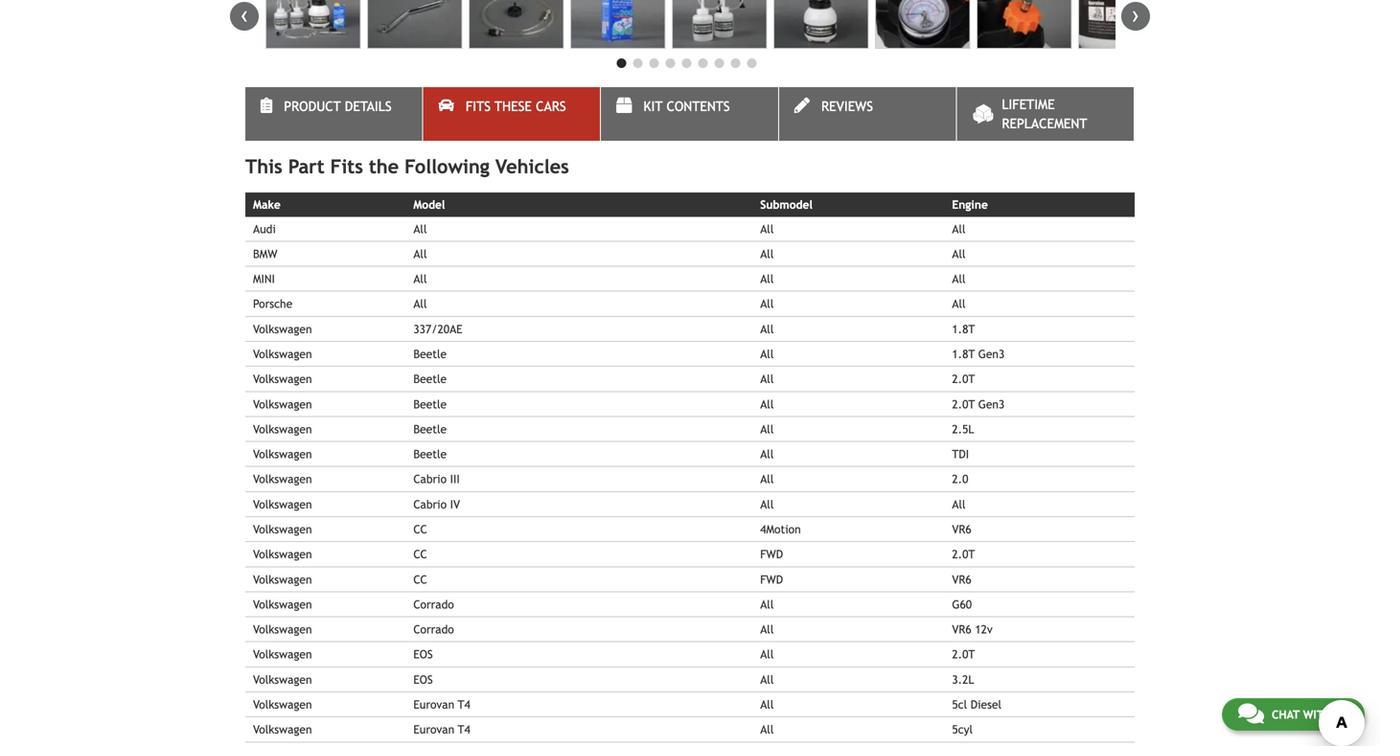 Task type: describe. For each thing, give the bounding box(es) containing it.
4 volkswagen from the top
[[253, 398, 312, 411]]

porsche
[[253, 297, 293, 311]]

the
[[369, 156, 399, 178]]

gen3 for 2.0t gen3
[[979, 398, 1005, 411]]

9 es#2765517 - 007091ecs03kt - performance brake fluid flush kit - level 3 - includes a schwaben european pressure bleeder & catch bottles, schwaben bleeder wrench, and 1 liter of ate typ 200 brake fluid - assembled by ecs - audi bmw volkswagen mini porsche image from the left
[[1079, 0, 1174, 49]]

13 volkswagen from the top
[[253, 623, 312, 637]]

2.0t gen3
[[953, 398, 1005, 411]]

12 volkswagen from the top
[[253, 598, 312, 612]]

iv
[[450, 498, 460, 511]]

chat with us
[[1272, 709, 1349, 722]]

beetle for 2.0t
[[414, 373, 447, 386]]

eurovan t4 for 5cl diesel
[[414, 699, 471, 712]]

2 2.0t from the top
[[953, 398, 975, 411]]

vehicles
[[496, 156, 569, 178]]

audi
[[253, 222, 276, 236]]

6 volkswagen from the top
[[253, 448, 312, 461]]

2 cc from the top
[[414, 548, 427, 562]]

vr6 for 4motion
[[953, 523, 972, 536]]

1 cc from the top
[[414, 523, 427, 536]]

chat
[[1272, 709, 1300, 722]]

vr6 12v
[[953, 623, 993, 637]]

› link
[[1122, 2, 1151, 31]]

iii
[[450, 473, 460, 486]]

fits these cars
[[466, 99, 566, 114]]

cabrio iv
[[414, 498, 460, 511]]

2.0t for cc
[[953, 548, 975, 562]]

2.0t for beetle
[[953, 373, 975, 386]]

3 vr6 from the top
[[953, 623, 972, 637]]

337/20ae
[[414, 323, 463, 336]]

7 es#2765517 - 007091ecs03kt - performance brake fluid flush kit - level 3 - includes a schwaben european pressure bleeder & catch bottles, schwaben bleeder wrench, and 1 liter of ate typ 200 brake fluid - assembled by ecs - audi bmw volkswagen mini porsche image from the left
[[875, 0, 971, 49]]

g60
[[953, 598, 972, 612]]

5 es#2765517 - 007091ecs03kt - performance brake fluid flush kit - level 3 - includes a schwaben european pressure bleeder & catch bottles, schwaben bleeder wrench, and 1 liter of ate typ 200 brake fluid - assembled by ecs - audi bmw volkswagen mini porsche image from the left
[[672, 0, 767, 49]]

5cyl
[[953, 724, 973, 737]]

fits these cars link
[[423, 87, 600, 141]]

engine
[[953, 198, 988, 212]]

this part fits the following vehicles
[[245, 156, 569, 178]]

part
[[288, 156, 325, 178]]

1.8t for 1.8t
[[953, 323, 975, 336]]

with
[[1304, 709, 1332, 722]]

16 volkswagen from the top
[[253, 699, 312, 712]]

product details
[[284, 99, 392, 114]]

diesel
[[971, 699, 1002, 712]]

‹
[[241, 2, 248, 27]]

vr6 for fwd
[[953, 573, 972, 587]]

5cl
[[953, 699, 968, 712]]

bmw
[[253, 247, 278, 261]]

beetle for tdi
[[414, 448, 447, 461]]

t4 for 5cl diesel
[[458, 699, 471, 712]]

8 es#2765517 - 007091ecs03kt - performance brake fluid flush kit - level 3 - includes a schwaben european pressure bleeder & catch bottles, schwaben bleeder wrench, and 1 liter of ate typ 200 brake fluid - assembled by ecs - audi bmw volkswagen mini porsche image from the left
[[977, 0, 1072, 49]]

14 volkswagen from the top
[[253, 648, 312, 662]]

corrado for g60
[[414, 598, 454, 612]]

2 es#2765517 - 007091ecs03kt - performance brake fluid flush kit - level 3 - includes a schwaben european pressure bleeder & catch bottles, schwaben bleeder wrench, and 1 liter of ate typ 200 brake fluid - assembled by ecs - audi bmw volkswagen mini porsche image from the left
[[367, 0, 462, 49]]

2.0
[[953, 473, 969, 486]]

1 vertical spatial fits
[[330, 156, 363, 178]]

cabrio for cabrio iv
[[414, 498, 447, 511]]

lifetime replacement link
[[957, 87, 1134, 141]]

fwd for 2.0t
[[761, 548, 783, 562]]

3 es#2765517 - 007091ecs03kt - performance brake fluid flush kit - level 3 - includes a schwaben european pressure bleeder & catch bottles, schwaben bleeder wrench, and 1 liter of ate typ 200 brake fluid - assembled by ecs - audi bmw volkswagen mini porsche image from the left
[[469, 0, 564, 49]]

beetle for 1.8t gen3
[[414, 348, 447, 361]]



Task type: locate. For each thing, give the bounding box(es) containing it.
1 es#2765517 - 007091ecs03kt - performance brake fluid flush kit - level 3 - includes a schwaben european pressure bleeder & catch bottles, schwaben bleeder wrench, and 1 liter of ate typ 200 brake fluid - assembled by ecs - audi bmw volkswagen mini porsche image from the left
[[266, 0, 361, 49]]

0 vertical spatial gen3
[[979, 348, 1005, 361]]

t4 for 5cyl
[[458, 724, 471, 737]]

1 horizontal spatial fits
[[466, 99, 491, 114]]

vr6
[[953, 523, 972, 536], [953, 573, 972, 587], [953, 623, 972, 637]]

these
[[495, 99, 532, 114]]

gen3 for 1.8t gen3
[[979, 348, 1005, 361]]

fwd for vr6
[[761, 573, 783, 587]]

product details link
[[245, 87, 422, 141]]

6 es#2765517 - 007091ecs03kt - performance brake fluid flush kit - level 3 - includes a schwaben european pressure bleeder & catch bottles, schwaben bleeder wrench, and 1 liter of ate typ 200 brake fluid - assembled by ecs - audi bmw volkswagen mini porsche image from the left
[[774, 0, 869, 49]]

1 vertical spatial t4
[[458, 724, 471, 737]]

11 volkswagen from the top
[[253, 573, 312, 587]]

8 volkswagen from the top
[[253, 498, 312, 511]]

4 2.0t from the top
[[953, 648, 975, 662]]

vr6 down 2.0
[[953, 523, 972, 536]]

eos for 2.0t
[[414, 648, 433, 662]]

contents
[[667, 99, 730, 114]]

fits left "the"
[[330, 156, 363, 178]]

t4
[[458, 699, 471, 712], [458, 724, 471, 737]]

2 vertical spatial cc
[[414, 573, 427, 587]]

gen3
[[979, 348, 1005, 361], [979, 398, 1005, 411]]

cabrio for cabrio iii
[[414, 473, 447, 486]]

2 t4 from the top
[[458, 724, 471, 737]]

0 vertical spatial fwd
[[761, 548, 783, 562]]

cabrio left iii
[[414, 473, 447, 486]]

1 2.0t from the top
[[953, 373, 975, 386]]

2.0t up the 3.2l
[[953, 648, 975, 662]]

gen3 down 1.8t gen3
[[979, 398, 1005, 411]]

2 vertical spatial vr6
[[953, 623, 972, 637]]

vr6 up g60
[[953, 573, 972, 587]]

chat with us link
[[1222, 699, 1365, 732]]

1 vertical spatial cc
[[414, 548, 427, 562]]

cabrio
[[414, 473, 447, 486], [414, 498, 447, 511]]

1 vertical spatial 1.8t
[[953, 348, 975, 361]]

kit
[[644, 99, 663, 114]]

2.0t up 2.5l
[[953, 398, 975, 411]]

1 volkswagen from the top
[[253, 323, 312, 336]]

2 eos from the top
[[414, 673, 433, 687]]

7 volkswagen from the top
[[253, 473, 312, 486]]

vr6 left 12v
[[953, 623, 972, 637]]

1 1.8t from the top
[[953, 323, 975, 336]]

2 gen3 from the top
[[979, 398, 1005, 411]]

model
[[414, 198, 445, 212]]

eurovan
[[414, 699, 455, 712], [414, 724, 455, 737]]

reviews
[[822, 99, 873, 114]]

1.8t for 1.8t gen3
[[953, 348, 975, 361]]

gen3 up 2.0t gen3
[[979, 348, 1005, 361]]

1 vertical spatial eurovan t4
[[414, 724, 471, 737]]

kit contents link
[[601, 87, 778, 141]]

2 1.8t from the top
[[953, 348, 975, 361]]

1 beetle from the top
[[414, 348, 447, 361]]

1 eurovan from the top
[[414, 699, 455, 712]]

1 vertical spatial vr6
[[953, 573, 972, 587]]

1 t4 from the top
[[458, 699, 471, 712]]

corrado
[[414, 598, 454, 612], [414, 623, 454, 637]]

es#2765517 - 007091ecs03kt - performance brake fluid flush kit - level 3 - includes a schwaben european pressure bleeder & catch bottles, schwaben bleeder wrench, and 1 liter of ate typ 200 brake fluid - assembled by ecs - audi bmw volkswagen mini porsche image
[[266, 0, 361, 49], [367, 0, 462, 49], [469, 0, 564, 49], [571, 0, 666, 49], [672, 0, 767, 49], [774, 0, 869, 49], [875, 0, 971, 49], [977, 0, 1072, 49], [1079, 0, 1174, 49]]

9 volkswagen from the top
[[253, 523, 312, 536]]

all
[[414, 222, 427, 236], [761, 222, 774, 236], [953, 222, 966, 236], [414, 247, 427, 261], [761, 247, 774, 261], [953, 247, 966, 261], [414, 272, 427, 286], [761, 272, 774, 286], [953, 272, 966, 286], [414, 297, 427, 311], [761, 297, 774, 311], [953, 297, 966, 311], [761, 323, 774, 336], [761, 348, 774, 361], [761, 373, 774, 386], [761, 398, 774, 411], [761, 423, 774, 436], [761, 448, 774, 461], [761, 473, 774, 486], [761, 498, 774, 511], [953, 498, 966, 511], [761, 598, 774, 612], [761, 623, 774, 637], [761, 648, 774, 662], [761, 673, 774, 687], [761, 699, 774, 712], [761, 724, 774, 737]]

3 cc from the top
[[414, 573, 427, 587]]

kit contents
[[644, 99, 730, 114]]

3.2l
[[953, 673, 975, 687]]

4 beetle from the top
[[414, 423, 447, 436]]

0 vertical spatial vr6
[[953, 523, 972, 536]]

3 2.0t from the top
[[953, 548, 975, 562]]

fits
[[466, 99, 491, 114], [330, 156, 363, 178]]

17 volkswagen from the top
[[253, 724, 312, 737]]

4 es#2765517 - 007091ecs03kt - performance brake fluid flush kit - level 3 - includes a schwaben european pressure bleeder & catch bottles, schwaben bleeder wrench, and 1 liter of ate typ 200 brake fluid - assembled by ecs - audi bmw volkswagen mini porsche image from the left
[[571, 0, 666, 49]]

lifetime
[[1002, 97, 1055, 112]]

3 beetle from the top
[[414, 398, 447, 411]]

lifetime replacement
[[1002, 97, 1088, 132]]

eurovan t4 for 5cyl
[[414, 724, 471, 737]]

fits left the these
[[466, 99, 491, 114]]

2 eurovan from the top
[[414, 724, 455, 737]]

5 volkswagen from the top
[[253, 423, 312, 436]]

1 vertical spatial fwd
[[761, 573, 783, 587]]

0 vertical spatial cc
[[414, 523, 427, 536]]

2 vr6 from the top
[[953, 573, 972, 587]]

1.8t gen3
[[953, 348, 1005, 361]]

product
[[284, 99, 341, 114]]

beetle for 2.0t gen3
[[414, 398, 447, 411]]

eurovan for 5cyl
[[414, 724, 455, 737]]

2.0t down 1.8t gen3
[[953, 373, 975, 386]]

1 corrado from the top
[[414, 598, 454, 612]]

corrado for vr6 12v
[[414, 623, 454, 637]]

5cl diesel
[[953, 699, 1002, 712]]

›
[[1132, 2, 1140, 27]]

1 vertical spatial eos
[[414, 673, 433, 687]]

1.8t
[[953, 323, 975, 336], [953, 348, 975, 361]]

fwd
[[761, 548, 783, 562], [761, 573, 783, 587]]

2 fwd from the top
[[761, 573, 783, 587]]

1 cabrio from the top
[[414, 473, 447, 486]]

0 vertical spatial eurovan
[[414, 699, 455, 712]]

2.0t
[[953, 373, 975, 386], [953, 398, 975, 411], [953, 548, 975, 562], [953, 648, 975, 662]]

us
[[1335, 709, 1349, 722]]

comments image
[[1239, 703, 1265, 726]]

1 vertical spatial cabrio
[[414, 498, 447, 511]]

15 volkswagen from the top
[[253, 673, 312, 687]]

cars
[[536, 99, 566, 114]]

12v
[[975, 623, 993, 637]]

1.8t up 1.8t gen3
[[953, 323, 975, 336]]

2 volkswagen from the top
[[253, 348, 312, 361]]

2 eurovan t4 from the top
[[414, 724, 471, 737]]

cabrio left "iv"
[[414, 498, 447, 511]]

0 vertical spatial t4
[[458, 699, 471, 712]]

1 eos from the top
[[414, 648, 433, 662]]

0 vertical spatial cabrio
[[414, 473, 447, 486]]

details
[[345, 99, 392, 114]]

0 vertical spatial 1.8t
[[953, 323, 975, 336]]

make
[[253, 198, 281, 212]]

beetle
[[414, 348, 447, 361], [414, 373, 447, 386], [414, 398, 447, 411], [414, 423, 447, 436], [414, 448, 447, 461]]

2 beetle from the top
[[414, 373, 447, 386]]

0 vertical spatial fits
[[466, 99, 491, 114]]

beetle for 2.5l
[[414, 423, 447, 436]]

0 vertical spatial eurovan t4
[[414, 699, 471, 712]]

2 corrado from the top
[[414, 623, 454, 637]]

1 eurovan t4 from the top
[[414, 699, 471, 712]]

4motion
[[761, 523, 801, 536]]

‹ link
[[230, 2, 259, 31]]

1 vr6 from the top
[[953, 523, 972, 536]]

0 vertical spatial eos
[[414, 648, 433, 662]]

10 volkswagen from the top
[[253, 548, 312, 562]]

tdi
[[953, 448, 969, 461]]

following
[[405, 156, 490, 178]]

2.0t for eos
[[953, 648, 975, 662]]

volkswagen
[[253, 323, 312, 336], [253, 348, 312, 361], [253, 373, 312, 386], [253, 398, 312, 411], [253, 423, 312, 436], [253, 448, 312, 461], [253, 473, 312, 486], [253, 498, 312, 511], [253, 523, 312, 536], [253, 548, 312, 562], [253, 573, 312, 587], [253, 598, 312, 612], [253, 623, 312, 637], [253, 648, 312, 662], [253, 673, 312, 687], [253, 699, 312, 712], [253, 724, 312, 737]]

mini
[[253, 272, 275, 286]]

eurovan t4
[[414, 699, 471, 712], [414, 724, 471, 737]]

0 horizontal spatial fits
[[330, 156, 363, 178]]

1 vertical spatial corrado
[[414, 623, 454, 637]]

2 cabrio from the top
[[414, 498, 447, 511]]

1 vertical spatial eurovan
[[414, 724, 455, 737]]

cabrio iii
[[414, 473, 460, 486]]

replacement
[[1002, 116, 1088, 132]]

eos for 3.2l
[[414, 673, 433, 687]]

cc
[[414, 523, 427, 536], [414, 548, 427, 562], [414, 573, 427, 587]]

0 vertical spatial corrado
[[414, 598, 454, 612]]

2.0t up g60
[[953, 548, 975, 562]]

3 volkswagen from the top
[[253, 373, 312, 386]]

reviews link
[[779, 87, 956, 141]]

1 gen3 from the top
[[979, 348, 1005, 361]]

submodel
[[761, 198, 813, 212]]

1 vertical spatial gen3
[[979, 398, 1005, 411]]

1 fwd from the top
[[761, 548, 783, 562]]

eurovan for 5cl diesel
[[414, 699, 455, 712]]

eos
[[414, 648, 433, 662], [414, 673, 433, 687]]

5 beetle from the top
[[414, 448, 447, 461]]

this
[[245, 156, 283, 178]]

1.8t up 2.0t gen3
[[953, 348, 975, 361]]

2.5l
[[953, 423, 975, 436]]



Task type: vqa. For each thing, say whether or not it's contained in the screenshot.


